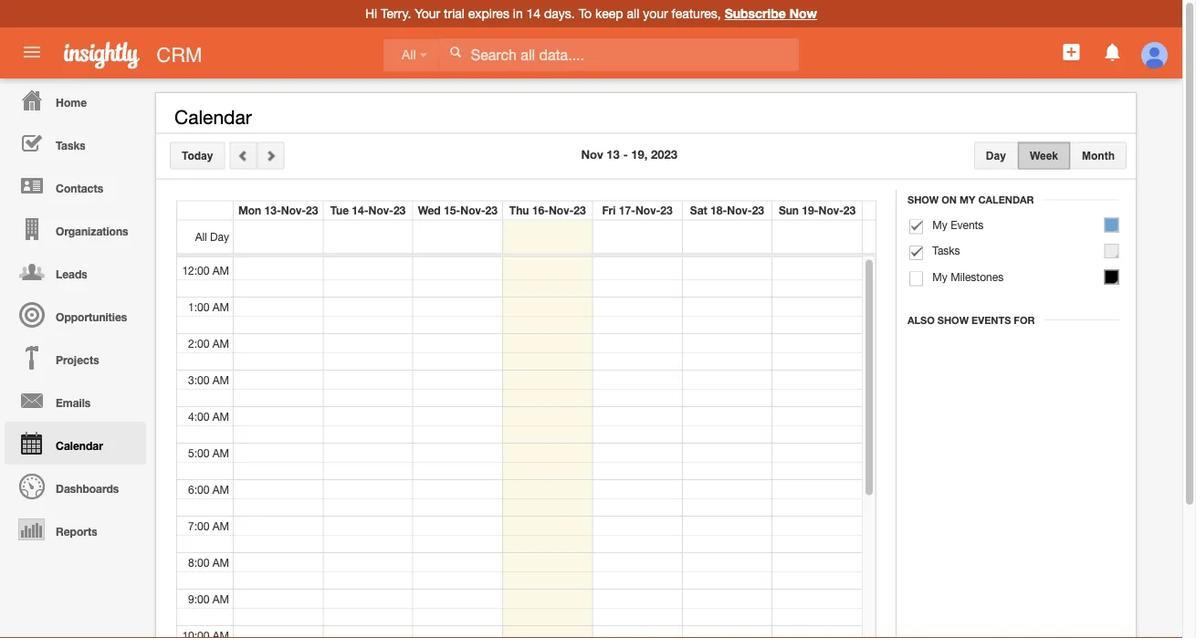 Task type: vqa. For each thing, say whether or not it's contained in the screenshot.
"Nicholas Flores" link
no



Task type: locate. For each thing, give the bounding box(es) containing it.
nov- right tue
[[369, 204, 394, 217]]

23 left the thu
[[486, 204, 498, 217]]

month button
[[1071, 142, 1127, 169]]

23 left the fri
[[574, 204, 586, 217]]

4 am from the top
[[213, 373, 229, 386]]

2 23 from the left
[[394, 204, 406, 217]]

1 vertical spatial calendar
[[979, 194, 1035, 206]]

nov- right wed
[[461, 204, 486, 217]]

14
[[527, 6, 541, 21]]

thu
[[510, 204, 529, 217]]

8 am from the top
[[213, 519, 229, 532]]

calendar up dashboards link
[[56, 439, 103, 452]]

tasks
[[56, 139, 86, 152], [933, 244, 961, 257]]

all up the 12:00 am
[[195, 231, 207, 243]]

day inside button
[[987, 149, 1007, 162]]

am right 4:00
[[213, 410, 229, 423]]

0 horizontal spatial all
[[195, 231, 207, 243]]

2 am from the top
[[213, 300, 229, 313]]

12:00 am
[[182, 264, 229, 276]]

6:00 am
[[188, 483, 229, 496]]

your
[[643, 6, 668, 21]]

19,
[[632, 148, 648, 162]]

today button
[[170, 142, 225, 169]]

1 nov- from the left
[[281, 204, 306, 217]]

0 vertical spatial tasks
[[56, 139, 86, 152]]

my for my events
[[933, 218, 948, 231]]

week button
[[1019, 142, 1071, 169]]

milestones
[[951, 270, 1004, 283]]

23 for tue 14-nov-23
[[394, 204, 406, 217]]

show right also
[[938, 314, 969, 326]]

7 23 from the left
[[844, 204, 856, 217]]

am
[[213, 264, 229, 276], [213, 300, 229, 313], [213, 337, 229, 349], [213, 373, 229, 386], [213, 410, 229, 423], [213, 446, 229, 459], [213, 483, 229, 496], [213, 519, 229, 532], [213, 556, 229, 569], [213, 593, 229, 605]]

1 vertical spatial all
[[195, 231, 207, 243]]

2 vertical spatial calendar
[[56, 439, 103, 452]]

tasks up contacts link
[[56, 139, 86, 152]]

5 am from the top
[[213, 410, 229, 423]]

events
[[951, 218, 984, 231], [972, 314, 1012, 326]]

1 vertical spatial day
[[210, 231, 229, 243]]

-
[[623, 148, 628, 162]]

all
[[402, 48, 416, 62], [195, 231, 207, 243]]

calendar down day button on the top right
[[979, 194, 1035, 206]]

23 for sat 18-nov-23
[[753, 204, 765, 217]]

9 am from the top
[[213, 556, 229, 569]]

opportunities
[[56, 311, 127, 323]]

0 vertical spatial day
[[987, 149, 1007, 162]]

all for all
[[402, 48, 416, 62]]

sat
[[691, 204, 708, 217]]

1 horizontal spatial all
[[402, 48, 416, 62]]

7 nov- from the left
[[819, 204, 844, 217]]

0 horizontal spatial tasks
[[56, 139, 86, 152]]

3 nov- from the left
[[461, 204, 486, 217]]

2 vertical spatial my
[[933, 270, 948, 283]]

nov- right sat
[[728, 204, 753, 217]]

events left for
[[972, 314, 1012, 326]]

23 for thu 16-nov-23
[[574, 204, 586, 217]]

nov- right mon
[[281, 204, 306, 217]]

6 nov- from the left
[[728, 204, 753, 217]]

23 left wed
[[394, 204, 406, 217]]

2 horizontal spatial calendar
[[979, 194, 1035, 206]]

my right my milestones checkbox
[[933, 270, 948, 283]]

6 23 from the left
[[753, 204, 765, 217]]

am for 9:00 am
[[213, 593, 229, 605]]

am right '9:00'
[[213, 593, 229, 605]]

nov- right sun
[[819, 204, 844, 217]]

today
[[182, 149, 213, 162]]

1 horizontal spatial tasks
[[933, 244, 961, 257]]

4 23 from the left
[[574, 204, 586, 217]]

all day
[[195, 231, 229, 243]]

am right 8:00 at the left bottom of the page
[[213, 556, 229, 569]]

my
[[960, 194, 976, 206], [933, 218, 948, 231], [933, 270, 948, 283]]

23 right 19-
[[844, 204, 856, 217]]

all for all day
[[195, 231, 207, 243]]

home
[[56, 96, 87, 109]]

calendar
[[175, 106, 252, 128], [979, 194, 1035, 206], [56, 439, 103, 452]]

0 horizontal spatial calendar
[[56, 439, 103, 452]]

my for my milestones
[[933, 270, 948, 283]]

am for 2:00 am
[[213, 337, 229, 349]]

on
[[942, 194, 958, 206]]

1 horizontal spatial calendar
[[175, 106, 252, 128]]

18-
[[711, 204, 728, 217]]

white image
[[449, 46, 462, 58]]

9:00 am
[[188, 593, 229, 605]]

show
[[908, 194, 939, 206], [938, 314, 969, 326]]

nov- right the fri
[[636, 204, 661, 217]]

tasks down my events
[[933, 244, 961, 257]]

your
[[415, 6, 441, 21]]

0 vertical spatial calendar
[[175, 106, 252, 128]]

am right "6:00" on the bottom left
[[213, 483, 229, 496]]

am right 7:00
[[213, 519, 229, 532]]

day up the 12:00 am
[[210, 231, 229, 243]]

0 vertical spatial show
[[908, 194, 939, 206]]

am right "1:00"
[[213, 300, 229, 313]]

calendar up today
[[175, 106, 252, 128]]

4:00
[[188, 410, 210, 423]]

subscribe
[[725, 6, 786, 21]]

am right 2:00 at the left of the page
[[213, 337, 229, 349]]

12:00
[[182, 264, 210, 276]]

23 left sat
[[661, 204, 673, 217]]

nov
[[581, 148, 604, 162]]

all down terry.
[[402, 48, 416, 62]]

23 for fri 17-nov-23
[[661, 204, 673, 217]]

5:00
[[188, 446, 210, 459]]

My Events checkbox
[[910, 220, 924, 234]]

23
[[306, 204, 318, 217], [394, 204, 406, 217], [486, 204, 498, 217], [574, 204, 586, 217], [661, 204, 673, 217], [753, 204, 765, 217], [844, 204, 856, 217]]

next image
[[264, 149, 277, 162]]

4 nov- from the left
[[549, 204, 574, 217]]

10 am from the top
[[213, 593, 229, 605]]

my right the on
[[960, 194, 976, 206]]

day left week
[[987, 149, 1007, 162]]

13-
[[265, 204, 281, 217]]

terry.
[[381, 6, 411, 21]]

3 am from the top
[[213, 337, 229, 349]]

0 vertical spatial all
[[402, 48, 416, 62]]

23 left sun
[[753, 204, 765, 217]]

wed
[[418, 204, 441, 217]]

5 nov- from the left
[[636, 204, 661, 217]]

16-
[[532, 204, 549, 217]]

7 am from the top
[[213, 483, 229, 496]]

6 am from the top
[[213, 446, 229, 459]]

5 23 from the left
[[661, 204, 673, 217]]

home link
[[5, 79, 146, 122]]

Tasks checkbox
[[910, 246, 924, 260]]

17-
[[619, 204, 636, 217]]

1 23 from the left
[[306, 204, 318, 217]]

0 horizontal spatial day
[[210, 231, 229, 243]]

tue
[[331, 204, 349, 217]]

nov- for 16-
[[549, 204, 574, 217]]

calendar link
[[5, 422, 146, 465]]

1 vertical spatial my
[[933, 218, 948, 231]]

4:00 am
[[188, 410, 229, 423]]

23 for mon 13-nov-23
[[306, 204, 318, 217]]

now
[[790, 6, 818, 21]]

notifications image
[[1102, 41, 1124, 63]]

organizations
[[56, 225, 128, 238]]

1 horizontal spatial day
[[987, 149, 1007, 162]]

tasks link
[[5, 122, 146, 164]]

am right 3:00 on the bottom left of the page
[[213, 373, 229, 386]]

reports
[[56, 525, 97, 538]]

1 vertical spatial show
[[938, 314, 969, 326]]

3 23 from the left
[[486, 204, 498, 217]]

nov- for 15-
[[461, 204, 486, 217]]

23 left tue
[[306, 204, 318, 217]]

for
[[1014, 314, 1036, 326]]

2 nov- from the left
[[369, 204, 394, 217]]

events down show on my calendar
[[951, 218, 984, 231]]

am right 5:00
[[213, 446, 229, 459]]

my right my events checkbox
[[933, 218, 948, 231]]

7:00 am
[[188, 519, 229, 532]]

8:00
[[188, 556, 210, 569]]

1:00
[[188, 300, 210, 313]]

leads link
[[5, 250, 146, 293]]

1 am from the top
[[213, 264, 229, 276]]

show left the on
[[908, 194, 939, 206]]

nov- right the thu
[[549, 204, 574, 217]]

am for 3:00 am
[[213, 373, 229, 386]]

organizations link
[[5, 207, 146, 250]]

nov- for 19-
[[819, 204, 844, 217]]

navigation
[[0, 79, 146, 551]]

am right '12:00'
[[213, 264, 229, 276]]

trial
[[444, 6, 465, 21]]



Task type: describe. For each thing, give the bounding box(es) containing it.
opportunities link
[[5, 293, 146, 336]]

to
[[579, 6, 592, 21]]

also show events for
[[908, 314, 1036, 326]]

contacts link
[[5, 164, 146, 207]]

thu 16-nov-23
[[510, 204, 586, 217]]

days.
[[545, 6, 575, 21]]

1:00 am
[[188, 300, 229, 313]]

sun 19-nov-23
[[779, 204, 856, 217]]

my events
[[933, 218, 984, 231]]

fri 17-nov-23
[[603, 204, 673, 217]]

2:00 am
[[188, 337, 229, 349]]

23 for wed 15-nov-23
[[486, 204, 498, 217]]

sun
[[779, 204, 799, 217]]

nov- for 14-
[[369, 204, 394, 217]]

previous image
[[237, 149, 250, 162]]

nov- for 17-
[[636, 204, 661, 217]]

mon
[[238, 204, 261, 217]]

leads
[[56, 268, 87, 280]]

subscribe now link
[[725, 6, 818, 21]]

0 vertical spatial events
[[951, 218, 984, 231]]

9:00
[[188, 593, 210, 605]]

Search all data.... text field
[[439, 38, 799, 71]]

My Milestones checkbox
[[910, 272, 924, 286]]

expires
[[468, 6, 510, 21]]

emails
[[56, 397, 91, 409]]

crm
[[157, 43, 202, 66]]

am for 12:00 am
[[213, 264, 229, 276]]

in
[[513, 6, 523, 21]]

23 for sun 19-nov-23
[[844, 204, 856, 217]]

week
[[1030, 149, 1059, 162]]

features,
[[672, 6, 722, 21]]

15-
[[444, 204, 461, 217]]

7:00
[[188, 519, 210, 532]]

projects
[[56, 354, 99, 366]]

my milestones
[[933, 270, 1004, 283]]

14-
[[352, 204, 369, 217]]

month
[[1083, 149, 1116, 162]]

3:00 am
[[188, 373, 229, 386]]

day button
[[975, 142, 1019, 169]]

tue 14-nov-23
[[331, 204, 406, 217]]

3:00
[[188, 373, 210, 386]]

projects link
[[5, 336, 146, 379]]

5:00 am
[[188, 446, 229, 459]]

19-
[[802, 204, 819, 217]]

emails link
[[5, 379, 146, 422]]

reports link
[[5, 508, 146, 551]]

am for 4:00 am
[[213, 410, 229, 423]]

show on my calendar
[[908, 194, 1035, 206]]

dashboards link
[[5, 465, 146, 508]]

am for 5:00 am
[[213, 446, 229, 459]]

hi terry. your trial expires in 14 days. to keep all your features, subscribe now
[[365, 6, 818, 21]]

1 vertical spatial tasks
[[933, 244, 961, 257]]

mon 13-nov-23
[[238, 204, 318, 217]]

nov- for 13-
[[281, 204, 306, 217]]

sat 18-nov-23
[[691, 204, 765, 217]]

keep
[[596, 6, 624, 21]]

am for 7:00 am
[[213, 519, 229, 532]]

navigation containing home
[[0, 79, 146, 551]]

8:00 am
[[188, 556, 229, 569]]

am for 8:00 am
[[213, 556, 229, 569]]

calendar inside "link"
[[56, 439, 103, 452]]

0 vertical spatial my
[[960, 194, 976, 206]]

1 vertical spatial events
[[972, 314, 1012, 326]]

all
[[627, 6, 640, 21]]

all link
[[384, 39, 439, 72]]

wed 15-nov-23
[[418, 204, 498, 217]]

13
[[607, 148, 620, 162]]

2:00
[[188, 337, 210, 349]]

am for 6:00 am
[[213, 483, 229, 496]]

hi
[[365, 6, 378, 21]]

contacts
[[56, 182, 103, 195]]

6:00
[[188, 483, 210, 496]]

nov 13 - 19, 2023
[[581, 148, 678, 162]]

2023
[[651, 148, 678, 162]]

dashboards
[[56, 482, 119, 495]]

am for 1:00 am
[[213, 300, 229, 313]]

fri
[[603, 204, 616, 217]]

nov- for 18-
[[728, 204, 753, 217]]

tasks inside navigation
[[56, 139, 86, 152]]



